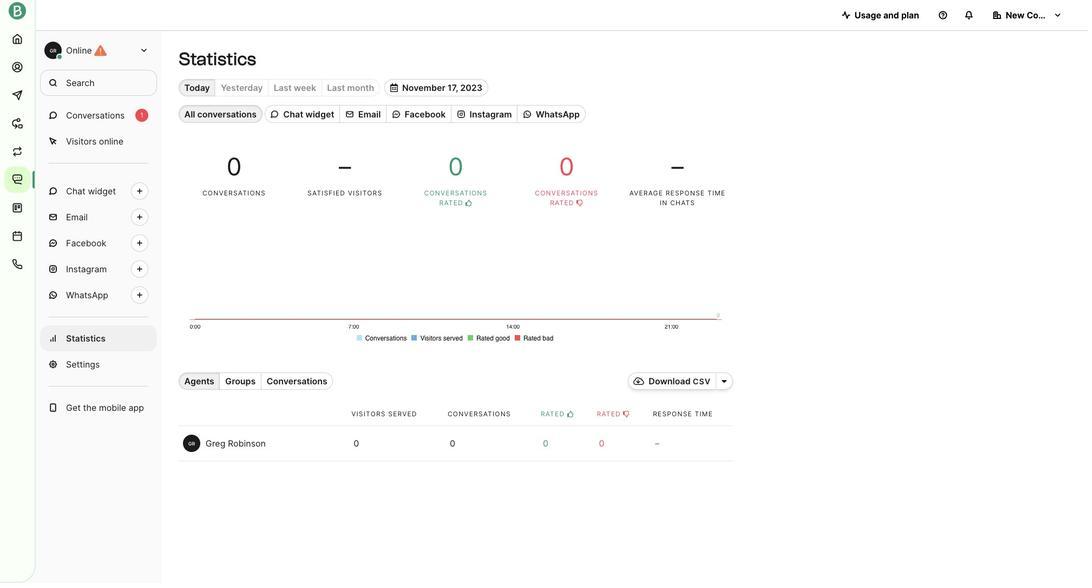 Task type: vqa. For each thing, say whether or not it's contained in the screenshot.
Chat widget button
yes



Task type: locate. For each thing, give the bounding box(es) containing it.
1 vertical spatial chat widget
[[66, 186, 116, 197]]

gr
[[50, 47, 56, 53], [188, 441, 195, 447]]

facebook down the 'november'
[[405, 109, 446, 119]]

widget left email button
[[305, 109, 334, 119]]

1 horizontal spatial conversations
[[267, 376, 327, 387]]

– up satisfied visitors
[[339, 152, 351, 181]]

– for visitors
[[339, 152, 351, 181]]

1 horizontal spatial whatsapp
[[536, 109, 580, 119]]

visitors inside visitors online link
[[66, 136, 97, 147]]

bad image
[[577, 200, 583, 206], [623, 411, 630, 418]]

groups
[[225, 376, 256, 387]]

conversations
[[66, 110, 125, 121], [267, 376, 327, 387], [448, 410, 511, 418]]

0 vertical spatial visitors
[[66, 136, 97, 147]]

agents
[[184, 376, 214, 387]]

search link
[[40, 70, 157, 96]]

0 horizontal spatial instagram
[[66, 264, 107, 274]]

1 vertical spatial facebook
[[66, 238, 106, 248]]

time
[[708, 189, 726, 197], [695, 410, 713, 418]]

widget
[[305, 109, 334, 119], [88, 186, 116, 197]]

chat widget up email "link"
[[66, 186, 116, 197]]

2 horizontal spatial conversations
[[448, 410, 511, 418]]

– down response
[[655, 438, 659, 449]]

– up response
[[671, 152, 684, 181]]

–
[[339, 152, 351, 181], [671, 152, 684, 181], [655, 438, 659, 449]]

17,
[[448, 82, 458, 93]]

visitors online
[[66, 136, 123, 147]]

email left 'facebook' button
[[358, 109, 381, 119]]

conversations rated
[[424, 189, 487, 207], [535, 189, 598, 207]]

0 horizontal spatial conversations
[[66, 110, 125, 121]]

conversations inside button
[[197, 109, 257, 119]]

widget inside button
[[305, 109, 334, 119]]

0 vertical spatial chat widget
[[283, 109, 334, 119]]

0 horizontal spatial whatsapp
[[66, 290, 108, 300]]

agents button
[[179, 372, 220, 390]]

0 horizontal spatial good image
[[466, 200, 472, 206]]

statistics
[[179, 49, 256, 69], [66, 333, 106, 344]]

average response time in chats
[[629, 189, 726, 207]]

visitors left the served
[[351, 410, 386, 418]]

greg
[[206, 438, 225, 449]]

1 horizontal spatial chat
[[283, 109, 303, 119]]

statistics link
[[40, 325, 157, 351]]

instagram link
[[40, 256, 157, 282]]

conversations inside button
[[267, 376, 327, 387]]

usage
[[855, 10, 881, 21]]

1 horizontal spatial gr
[[188, 441, 195, 447]]

gr left 'online'
[[50, 47, 56, 53]]

1
[[140, 111, 143, 119]]

1 vertical spatial email
[[66, 212, 88, 222]]

1 vertical spatial statistics
[[66, 333, 106, 344]]

1 vertical spatial bad image
[[623, 411, 630, 418]]

0 vertical spatial conversations
[[66, 110, 125, 121]]

statistics up 'settings'
[[66, 333, 106, 344]]

statistics up today
[[179, 49, 256, 69]]

1 horizontal spatial facebook
[[405, 109, 446, 119]]

1 vertical spatial gr
[[188, 441, 195, 447]]

1 vertical spatial instagram
[[66, 264, 107, 274]]

0 horizontal spatial bad image
[[577, 200, 583, 206]]

0 vertical spatial statistics
[[179, 49, 256, 69]]

instagram button
[[451, 105, 517, 123]]

instagram
[[470, 109, 512, 119], [66, 264, 107, 274]]

november 17, 2023
[[402, 82, 482, 93]]

1 vertical spatial chat
[[66, 186, 86, 197]]

email link
[[40, 204, 157, 230]]

usage and plan
[[855, 10, 919, 21]]

get
[[66, 402, 81, 413]]

chat widget left email button
[[283, 109, 334, 119]]

1 horizontal spatial widget
[[305, 109, 334, 119]]

response time
[[653, 410, 713, 418]]

0 horizontal spatial email
[[66, 212, 88, 222]]

0 vertical spatial widget
[[305, 109, 334, 119]]

usage and plan button
[[833, 4, 928, 26]]

1 horizontal spatial instagram
[[470, 109, 512, 119]]

0
[[226, 152, 242, 181], [448, 152, 463, 181], [559, 152, 574, 181], [354, 438, 359, 449], [450, 438, 455, 449], [543, 438, 548, 449], [599, 438, 604, 449]]

0 horizontal spatial –
[[339, 152, 351, 181]]

1 horizontal spatial bad image
[[623, 411, 630, 418]]

instagram inside instagram button
[[470, 109, 512, 119]]

1 horizontal spatial email
[[358, 109, 381, 119]]

widget up email "link"
[[88, 186, 116, 197]]

instagram down 2023
[[470, 109, 512, 119]]

1 horizontal spatial conversations rated
[[535, 189, 598, 207]]

rated
[[439, 199, 463, 207], [550, 199, 574, 207], [541, 410, 565, 418], [597, 410, 621, 418]]

2 horizontal spatial –
[[671, 152, 684, 181]]

groups button
[[220, 372, 261, 390]]

served
[[388, 410, 417, 418]]

0 vertical spatial instagram
[[470, 109, 512, 119]]

gr left greg
[[188, 441, 195, 447]]

visitors left online
[[66, 136, 97, 147]]

2 vertical spatial conversations
[[448, 410, 511, 418]]

facebook
[[405, 109, 446, 119], [66, 238, 106, 248]]

today button
[[179, 79, 215, 97]]

0 horizontal spatial widget
[[88, 186, 116, 197]]

email
[[358, 109, 381, 119], [66, 212, 88, 222]]

0 vertical spatial gr
[[50, 47, 56, 53]]

statistics inside statistics link
[[66, 333, 106, 344]]

plan
[[901, 10, 919, 21]]

1 horizontal spatial good image
[[567, 411, 574, 418]]

all
[[184, 109, 195, 119]]

0 vertical spatial facebook
[[405, 109, 446, 119]]

0 horizontal spatial chat widget
[[66, 186, 116, 197]]

company
[[1027, 10, 1067, 21]]

0 vertical spatial time
[[708, 189, 726, 197]]

1 vertical spatial visitors
[[351, 410, 386, 418]]

whatsapp button
[[517, 105, 586, 123]]

1 horizontal spatial visitors
[[351, 410, 386, 418]]

0 horizontal spatial gr
[[50, 47, 56, 53]]

instagram down facebook link
[[66, 264, 107, 274]]

1 horizontal spatial chat widget
[[283, 109, 334, 119]]

new
[[1006, 10, 1025, 21]]

1 vertical spatial conversations
[[267, 376, 327, 387]]

email inside button
[[358, 109, 381, 119]]

all conversations button
[[179, 105, 262, 123]]

solo image
[[722, 377, 727, 386]]

whatsapp
[[536, 109, 580, 119], [66, 290, 108, 300]]

mobile
[[99, 402, 126, 413]]

good image
[[466, 200, 472, 206], [567, 411, 574, 418]]

chat
[[283, 109, 303, 119], [66, 186, 86, 197]]

chat widget
[[283, 109, 334, 119], [66, 186, 116, 197]]

0 vertical spatial whatsapp
[[536, 109, 580, 119]]

visitors
[[66, 136, 97, 147], [351, 410, 386, 418]]

conversations button
[[261, 372, 333, 390]]

facebook up instagram link
[[66, 238, 106, 248]]

0 horizontal spatial visitors
[[66, 136, 97, 147]]

facebook inside facebook link
[[66, 238, 106, 248]]

facebook inside 'facebook' button
[[405, 109, 446, 119]]

1 vertical spatial whatsapp
[[66, 290, 108, 300]]

0 vertical spatial chat
[[283, 109, 303, 119]]

november 17, 2023 button
[[385, 79, 488, 97]]

visitors for visitors online
[[66, 136, 97, 147]]

0 horizontal spatial statistics
[[66, 333, 106, 344]]

conversations
[[197, 109, 257, 119], [202, 189, 266, 197], [424, 189, 487, 197], [535, 189, 598, 197]]

email up facebook link
[[66, 212, 88, 222]]

new company button
[[984, 4, 1071, 26]]

whatsapp link
[[40, 282, 157, 308]]

0 horizontal spatial conversations rated
[[424, 189, 487, 207]]

0 vertical spatial email
[[358, 109, 381, 119]]

0 horizontal spatial facebook
[[66, 238, 106, 248]]

email inside "link"
[[66, 212, 88, 222]]



Task type: describe. For each thing, give the bounding box(es) containing it.
the
[[83, 402, 97, 413]]

1 horizontal spatial –
[[655, 438, 659, 449]]

response
[[666, 189, 705, 197]]

response
[[653, 410, 692, 418]]

get the mobile app
[[66, 402, 144, 413]]

1 vertical spatial widget
[[88, 186, 116, 197]]

download
[[649, 376, 691, 387]]

facebook button
[[386, 105, 451, 123]]

new company
[[1006, 10, 1067, 21]]

whatsapp inside button
[[536, 109, 580, 119]]

visitors for visitors served
[[351, 410, 386, 418]]

app
[[129, 402, 144, 413]]

all conversations
[[184, 109, 257, 119]]

2023
[[460, 82, 482, 93]]

online
[[66, 45, 92, 56]]

1 conversations rated from the left
[[424, 189, 487, 207]]

search
[[66, 77, 95, 88]]

2 conversations rated from the left
[[535, 189, 598, 207]]

chat widget button
[[265, 105, 339, 123]]

satisfied
[[308, 189, 345, 197]]

in
[[660, 199, 668, 207]]

online
[[99, 136, 123, 147]]

average
[[629, 189, 663, 197]]

get the mobile app link
[[40, 395, 157, 421]]

time inside the average response time in chats
[[708, 189, 726, 197]]

visitors
[[348, 189, 382, 197]]

chat widget inside button
[[283, 109, 334, 119]]

1 horizontal spatial statistics
[[179, 49, 256, 69]]

email button
[[339, 105, 386, 123]]

chat inside button
[[283, 109, 303, 119]]

today
[[184, 82, 210, 93]]

settings
[[66, 359, 100, 370]]

chats
[[670, 199, 695, 207]]

0 vertical spatial bad image
[[577, 200, 583, 206]]

gr for online
[[50, 47, 56, 53]]

0 horizontal spatial chat
[[66, 186, 86, 197]]

instagram inside instagram link
[[66, 264, 107, 274]]

0 vertical spatial good image
[[466, 200, 472, 206]]

1 vertical spatial time
[[695, 410, 713, 418]]

visitors online link
[[40, 128, 157, 154]]

satisfied visitors
[[308, 189, 382, 197]]

november
[[402, 82, 445, 93]]

robinson
[[228, 438, 266, 449]]

1 vertical spatial good image
[[567, 411, 574, 418]]

– for response
[[671, 152, 684, 181]]

download csv
[[649, 376, 711, 387]]

and
[[883, 10, 899, 21]]

visitors served
[[351, 410, 417, 418]]

gr for greg robinson
[[188, 441, 195, 447]]

facebook link
[[40, 230, 157, 256]]

greg robinson
[[206, 438, 266, 449]]

csv
[[693, 377, 711, 386]]

settings link
[[40, 351, 157, 377]]

chat widget link
[[40, 178, 157, 204]]



